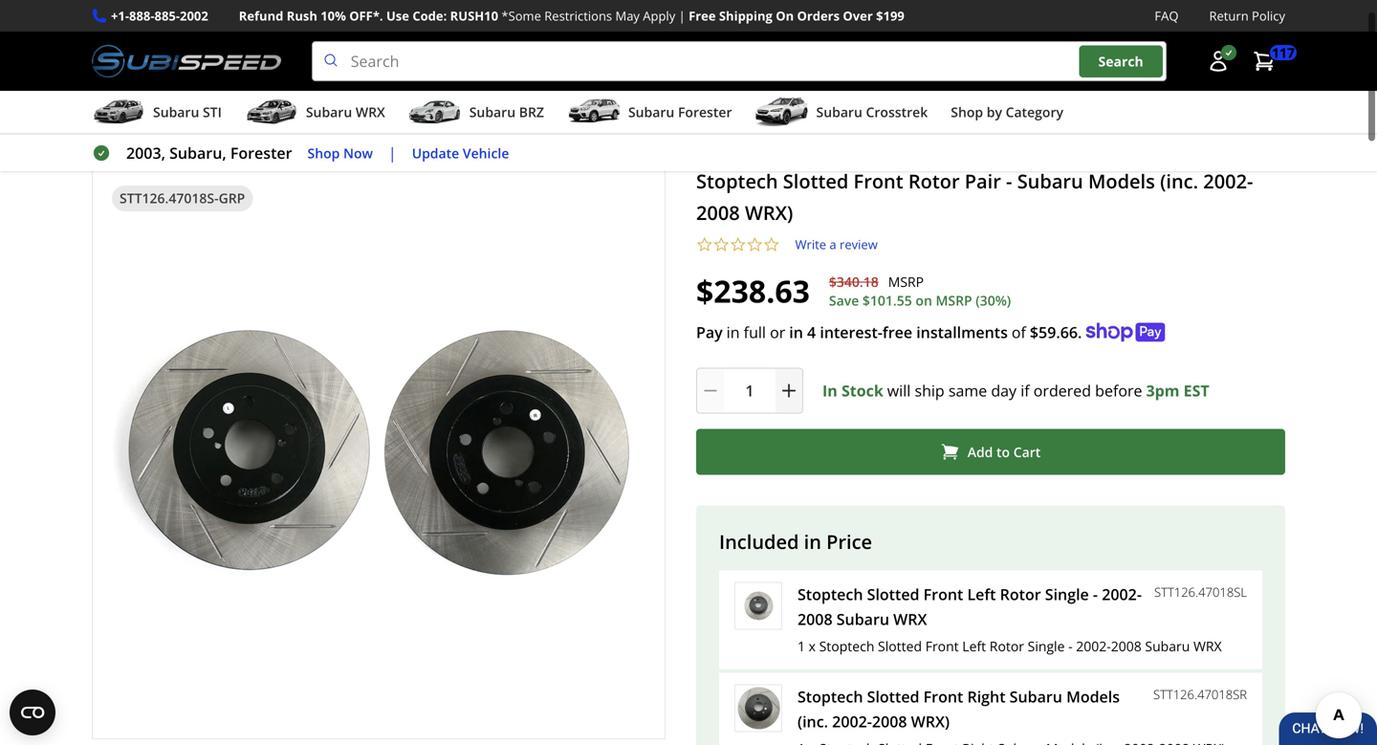 Task type: locate. For each thing, give the bounding box(es) containing it.
over
[[843, 7, 873, 24]]

refund rush 10% off*. use code: rush10 *some restrictions may apply | free shipping on orders over $199
[[239, 7, 905, 24]]

rotor up the right at the bottom of the page
[[990, 637, 1025, 655]]

0 horizontal spatial in
[[727, 322, 740, 343]]

wrx)
[[745, 200, 793, 226], [911, 711, 950, 732]]

left
[[968, 584, 996, 605], [963, 637, 987, 655]]

stoptech inside stoptech slotted front left rotor single - 2002- 2008 subaru wrx
[[798, 584, 863, 605]]

2 horizontal spatial -
[[1093, 584, 1098, 605]]

1 horizontal spatial /
[[200, 133, 205, 154]]

stoptech slotted front rotor pair - subaru models (inc. 2002- 2008 wrx)
[[696, 168, 1254, 226]]

front left the right at the bottom of the page
[[924, 686, 964, 707]]

rotor inside stoptech slotted front left rotor single - 2002- 2008 subaru wrx
[[1000, 584, 1041, 605]]

0 vertical spatial models
[[1089, 168, 1156, 194]]

/ right 'home' icon
[[122, 133, 128, 154]]

stoptech inside stoptech slotted front rotor pair - subaru models (inc. 2002- 2008 wrx)
[[696, 168, 778, 194]]

return
[[1210, 7, 1249, 24]]

stoptech right x
[[820, 637, 875, 655]]

stt126.47018s-
[[120, 189, 219, 207]]

ship
[[915, 380, 945, 401]]

in left price at the bottom right
[[804, 529, 822, 555]]

search
[[1099, 52, 1144, 70]]

2008 inside stoptech slotted front rotor pair - subaru models (inc. 2002- 2008 wrx)
[[696, 200, 740, 226]]

stoptech down x
[[798, 686, 863, 707]]

| right now
[[388, 143, 397, 163]]

0 vertical spatial |
[[679, 7, 686, 24]]

stoptech slotted front left rotor single - 2002- 2008 subaru wrx
[[798, 584, 1142, 630]]

subaru,
[[169, 143, 226, 163]]

subaru inside subaru sti dropdown button
[[153, 103, 199, 121]]

sti
[[203, 103, 222, 121]]

subaru left brz
[[469, 103, 516, 121]]

brakes link
[[143, 135, 200, 152], [143, 135, 184, 152]]

cart
[[1014, 443, 1041, 461]]

3pm
[[1147, 380, 1180, 401]]

slotted for left
[[867, 584, 920, 605]]

2 horizontal spatial wrx
[[1194, 637, 1222, 655]]

$101.55
[[863, 291, 912, 310]]

1 vertical spatial (inc.
[[798, 711, 829, 732]]

slotted down price at the bottom right
[[867, 584, 920, 605]]

0 vertical spatial -
[[1006, 168, 1013, 194]]

rotor up 1 x stoptech slotted front left rotor single - 2002-2008 subaru wrx on the right bottom of the page
[[1000, 584, 1041, 605]]

models inside stoptech slotted front rotor pair - subaru models (inc. 2002- 2008 wrx)
[[1089, 168, 1156, 194]]

885-
[[155, 7, 180, 24]]

2008
[[696, 200, 740, 226], [798, 609, 833, 630], [1111, 637, 1142, 655], [872, 711, 907, 732]]

shop inside dropdown button
[[951, 103, 984, 121]]

subaru up shop now
[[306, 103, 352, 121]]

(inc.
[[1161, 168, 1199, 194], [798, 711, 829, 732]]

in for pay
[[727, 322, 740, 343]]

1 horizontal spatial (inc.
[[1161, 168, 1199, 194]]

2 vertical spatial wrx
[[1194, 637, 1222, 655]]

subaru forester button
[[567, 95, 732, 133]]

*some
[[502, 7, 541, 24]]

.
[[1078, 322, 1082, 343]]

2008 inside "stoptech slotted front right subaru models (inc. 2002-2008 wrx)"
[[872, 711, 907, 732]]

shop now
[[308, 144, 373, 162]]

stoptech for stoptech slotted front right subaru models (inc. 2002-2008 wrx)
[[798, 686, 863, 707]]

forester inside dropdown button
[[678, 103, 732, 121]]

picture of stoptech slotted front right subaru models (inc. 2002-2008 wrx) image
[[736, 685, 782, 731]]

left up 1 x stoptech slotted front left rotor single - 2002-2008 subaru wrx on the right bottom of the page
[[968, 584, 996, 605]]

rush
[[287, 7, 318, 24]]

None number field
[[696, 368, 804, 414]]

1 horizontal spatial shop
[[951, 103, 984, 121]]

single down stoptech slotted front left rotor single - 2002- 2008 subaru wrx
[[1028, 637, 1065, 655]]

apply
[[643, 7, 676, 24]]

1 horizontal spatial msrp
[[936, 291, 973, 310]]

subaru right a subaru forester thumbnail image
[[629, 103, 675, 121]]

slotted inside stoptech slotted front left rotor single - 2002- 2008 subaru wrx
[[867, 584, 920, 605]]

2 / from the left
[[200, 133, 205, 154]]

0 horizontal spatial wrx)
[[745, 200, 793, 226]]

rush10
[[450, 7, 498, 24]]

subaru
[[153, 103, 199, 121], [306, 103, 352, 121], [469, 103, 516, 121], [629, 103, 675, 121], [817, 103, 863, 121], [1018, 168, 1084, 194], [837, 609, 890, 630], [1146, 637, 1190, 655], [1010, 686, 1063, 707]]

forester
[[678, 103, 732, 121], [230, 143, 292, 163]]

front inside stoptech slotted front left rotor single - 2002- 2008 subaru wrx
[[924, 584, 964, 605]]

wrx inside stoptech slotted front left rotor single - 2002- 2008 subaru wrx
[[894, 609, 927, 630]]

1 horizontal spatial forester
[[678, 103, 732, 121]]

$59.66
[[1030, 322, 1078, 343]]

0 horizontal spatial /
[[122, 133, 128, 154]]

subaru forester
[[629, 103, 732, 121]]

msrp
[[889, 273, 924, 291], [936, 291, 973, 310]]

slotted up write
[[783, 168, 849, 194]]

free
[[689, 7, 716, 24]]

single inside stoptech slotted front left rotor single - 2002- 2008 subaru wrx
[[1045, 584, 1089, 605]]

+1-888-885-2002
[[111, 7, 208, 24]]

single up 1 x stoptech slotted front left rotor single - 2002-2008 subaru wrx on the right bottom of the page
[[1045, 584, 1089, 605]]

1 vertical spatial -
[[1093, 584, 1098, 605]]

1 x stoptech slotted front left rotor single - 2002-2008 subaru wrx
[[798, 637, 1222, 655]]

/
[[122, 133, 128, 154], [200, 133, 205, 154]]

0 vertical spatial wrx
[[356, 103, 385, 121]]

wrx) inside "stoptech slotted front right subaru models (inc. 2002-2008 wrx)"
[[911, 711, 950, 732]]

1 horizontal spatial wrx
[[894, 609, 927, 630]]

x
[[809, 637, 816, 655]]

1 vertical spatial rotor
[[1000, 584, 1041, 605]]

0 horizontal spatial msrp
[[889, 273, 924, 291]]

right
[[968, 686, 1006, 707]]

1 / from the left
[[122, 133, 128, 154]]

4 empty star image from the left
[[747, 236, 763, 253]]

0 horizontal spatial (inc.
[[798, 711, 829, 732]]

subaru right pair
[[1018, 168, 1084, 194]]

in for included
[[804, 529, 822, 555]]

0 vertical spatial wrx)
[[745, 200, 793, 226]]

(inc. inside stoptech slotted front rotor pair - subaru models (inc. 2002- 2008 wrx)
[[1161, 168, 1199, 194]]

add
[[968, 443, 993, 461]]

front down stoptech slotted front left rotor single - 2002- 2008 subaru wrx
[[926, 637, 959, 655]]

1 vertical spatial wrx)
[[911, 711, 950, 732]]

shop by category
[[951, 103, 1064, 121]]

0 vertical spatial left
[[968, 584, 996, 605]]

front up 'review' at the right top of page
[[854, 168, 904, 194]]

1 empty star image from the left
[[696, 236, 713, 253]]

of
[[1012, 322, 1026, 343]]

2 vertical spatial -
[[1069, 637, 1073, 655]]

1 horizontal spatial -
[[1069, 637, 1073, 655]]

shop left now
[[308, 144, 340, 162]]

0 horizontal spatial forester
[[230, 143, 292, 163]]

stoptech for stoptech slotted front left rotor single - 2002- 2008 subaru wrx
[[798, 584, 863, 605]]

1 vertical spatial wrx
[[894, 609, 927, 630]]

stoptech
[[696, 168, 778, 194], [798, 584, 863, 605], [820, 637, 875, 655], [798, 686, 863, 707]]

subaru sti
[[153, 103, 222, 121]]

subaru right the right at the bottom of the page
[[1010, 686, 1063, 707]]

0 vertical spatial forester
[[678, 103, 732, 121]]

front inside stoptech slotted front rotor pair - subaru models (inc. 2002- 2008 wrx)
[[854, 168, 904, 194]]

stoptech down a subaru crosstrek thumbnail image
[[696, 168, 778, 194]]

1 vertical spatial models
[[1067, 686, 1120, 707]]

slotted inside stoptech slotted front rotor pair - subaru models (inc. 2002- 2008 wrx)
[[783, 168, 849, 194]]

use
[[386, 7, 409, 24]]

stoptech up x
[[798, 584, 863, 605]]

included
[[719, 529, 799, 555]]

brake rotors link
[[221, 135, 314, 152], [221, 135, 298, 152]]

installments
[[917, 322, 1008, 343]]

day
[[991, 380, 1017, 401]]

front inside "stoptech slotted front right subaru models (inc. 2002-2008 wrx)"
[[924, 686, 964, 707]]

0 vertical spatial (inc.
[[1161, 168, 1199, 194]]

subaru up stt126.47018sr
[[1146, 637, 1190, 655]]

-
[[1006, 168, 1013, 194], [1093, 584, 1098, 605], [1069, 637, 1073, 655]]

subispeed logo image
[[92, 41, 281, 81]]

0 horizontal spatial -
[[1006, 168, 1013, 194]]

1 vertical spatial forester
[[230, 143, 292, 163]]

stt126.47018sl
[[1155, 584, 1248, 601]]

front up 1 x stoptech slotted front left rotor single - 2002-2008 subaru wrx on the right bottom of the page
[[924, 584, 964, 605]]

home image
[[92, 136, 107, 151]]

1 vertical spatial left
[[963, 637, 987, 655]]

forester down the a subaru wrx thumbnail image
[[230, 143, 292, 163]]

- inside stoptech slotted front rotor pair - subaru models (inc. 2002- 2008 wrx)
[[1006, 168, 1013, 194]]

rotor left pair
[[909, 168, 960, 194]]

2002-
[[1204, 168, 1254, 194], [1102, 584, 1142, 605], [1076, 637, 1111, 655], [832, 711, 872, 732]]

subaru up brakes
[[153, 103, 199, 121]]

subaru right a subaru crosstrek thumbnail image
[[817, 103, 863, 121]]

0 horizontal spatial |
[[388, 143, 397, 163]]

0 horizontal spatial wrx
[[356, 103, 385, 121]]

rotor
[[909, 168, 960, 194], [1000, 584, 1041, 605], [990, 637, 1025, 655]]

- inside stoptech slotted front left rotor single - 2002- 2008 subaru wrx
[[1093, 584, 1098, 605]]

subaru inside subaru crosstrek dropdown button
[[817, 103, 863, 121]]

decrement image
[[701, 381, 720, 400]]

shipping
[[719, 7, 773, 24]]

to
[[997, 443, 1010, 461]]

forester down search input field
[[678, 103, 732, 121]]

| left free
[[679, 7, 686, 24]]

subaru inside subaru brz dropdown button
[[469, 103, 516, 121]]

slotted for right
[[867, 686, 920, 707]]

in left 4
[[790, 322, 804, 343]]

subaru down price at the bottom right
[[837, 609, 890, 630]]

5 empty star image from the left
[[763, 236, 780, 253]]

shop left by
[[951, 103, 984, 121]]

msrp up the on
[[889, 273, 924, 291]]

1 horizontal spatial wrx)
[[911, 711, 950, 732]]

models inside "stoptech slotted front right subaru models (inc. 2002-2008 wrx)"
[[1067, 686, 1120, 707]]

slotted inside "stoptech slotted front right subaru models (inc. 2002-2008 wrx)"
[[867, 686, 920, 707]]

included in price
[[719, 529, 873, 555]]

slotted
[[783, 168, 849, 194], [867, 584, 920, 605], [878, 637, 922, 655], [867, 686, 920, 707]]

stoptech inside "stoptech slotted front right subaru models (inc. 2002-2008 wrx)"
[[798, 686, 863, 707]]

0 horizontal spatial shop
[[308, 144, 340, 162]]

0 vertical spatial shop
[[951, 103, 984, 121]]

1 vertical spatial shop
[[308, 144, 340, 162]]

msrp right the on
[[936, 291, 973, 310]]

empty star image
[[696, 236, 713, 253], [713, 236, 730, 253], [730, 236, 747, 253], [747, 236, 763, 253], [763, 236, 780, 253]]

2 horizontal spatial in
[[804, 529, 822, 555]]

update
[[412, 144, 459, 162]]

left down stoptech slotted front left rotor single - 2002- 2008 subaru wrx
[[963, 637, 987, 655]]

in left full
[[727, 322, 740, 343]]

slotted left the right at the bottom of the page
[[867, 686, 920, 707]]

/ down sti
[[200, 133, 205, 154]]

a subaru wrx thumbnail image image
[[245, 98, 298, 126]]

front for left
[[924, 584, 964, 605]]

now
[[343, 144, 373, 162]]

0 vertical spatial single
[[1045, 584, 1089, 605]]

0 vertical spatial rotor
[[909, 168, 960, 194]]

off*.
[[349, 7, 383, 24]]

brz
[[519, 103, 544, 121]]

search input field
[[312, 41, 1167, 81]]

4
[[807, 322, 816, 343]]

single
[[1045, 584, 1089, 605], [1028, 637, 1065, 655]]



Task type: vqa. For each thing, say whether or not it's contained in the screenshot.
Add
yes



Task type: describe. For each thing, give the bounding box(es) containing it.
2002
[[180, 7, 208, 24]]

subaru brz button
[[408, 95, 544, 133]]

search button
[[1080, 45, 1163, 77]]

2003,
[[126, 143, 165, 163]]

subaru inside "stoptech slotted front right subaru models (inc. 2002-2008 wrx)"
[[1010, 686, 1063, 707]]

vehicle
[[463, 144, 509, 162]]

subaru inside "subaru forester" dropdown button
[[629, 103, 675, 121]]

subaru inside stoptech slotted front rotor pair - subaru models (inc. 2002- 2008 wrx)
[[1018, 168, 1084, 194]]

front for rotor
[[854, 168, 904, 194]]

+1-
[[111, 7, 129, 24]]

ordered
[[1034, 380, 1092, 401]]

shop by category button
[[951, 95, 1064, 133]]

grp
[[219, 189, 245, 207]]

subaru sti button
[[92, 95, 222, 133]]

same
[[949, 380, 987, 401]]

save
[[829, 291, 859, 310]]

a subaru sti thumbnail image image
[[92, 98, 145, 126]]

brake rotors
[[221, 135, 298, 152]]

shop for shop now
[[308, 144, 340, 162]]

interest-
[[820, 322, 883, 343]]

subaru brz
[[469, 103, 544, 121]]

stt126.47018s-grp
[[120, 189, 245, 207]]

shop now link
[[308, 142, 373, 164]]

policy
[[1252, 7, 1286, 24]]

write a review
[[795, 236, 878, 253]]

return policy
[[1210, 7, 1286, 24]]

orders
[[797, 7, 840, 24]]

1
[[798, 637, 806, 655]]

est
[[1184, 380, 1210, 401]]

(inc. inside "stoptech slotted front right subaru models (inc. 2002-2008 wrx)"
[[798, 711, 829, 732]]

pair
[[965, 168, 1002, 194]]

free
[[883, 322, 913, 343]]

2003, subaru, forester
[[126, 143, 292, 163]]

full
[[744, 322, 766, 343]]

subaru inside stoptech slotted front left rotor single - 2002- 2008 subaru wrx
[[837, 609, 890, 630]]

in stock will ship same day if ordered before 3pm est
[[823, 380, 1210, 401]]

slotted for rotor
[[783, 168, 849, 194]]

subaru crosstrek
[[817, 103, 928, 121]]

3 empty star image from the left
[[730, 236, 747, 253]]

2002- inside stoptech slotted front rotor pair - subaru models (inc. 2002- 2008 wrx)
[[1204, 168, 1254, 194]]

refund
[[239, 7, 284, 24]]

may
[[616, 7, 640, 24]]

2002- inside stoptech slotted front left rotor single - 2002- 2008 subaru wrx
[[1102, 584, 1142, 605]]

2008 inside stoptech slotted front left rotor single - 2002- 2008 subaru wrx
[[798, 609, 833, 630]]

2 vertical spatial rotor
[[990, 637, 1025, 655]]

rotor inside stoptech slotted front rotor pair - subaru models (inc. 2002- 2008 wrx)
[[909, 168, 960, 194]]

2002- inside "stoptech slotted front right subaru models (inc. 2002-2008 wrx)"
[[832, 711, 872, 732]]

or
[[770, 322, 786, 343]]

crosstrek
[[866, 103, 928, 121]]

left inside stoptech slotted front left rotor single - 2002- 2008 subaru wrx
[[968, 584, 996, 605]]

2 empty star image from the left
[[713, 236, 730, 253]]

1 vertical spatial |
[[388, 143, 397, 163]]

faq
[[1155, 7, 1179, 24]]

$340.18 msrp save $101.55 on msrp (30%)
[[829, 273, 1011, 310]]

a
[[830, 236, 837, 253]]

pay
[[696, 322, 723, 343]]

button image
[[1207, 50, 1230, 73]]

117 button
[[1244, 42, 1297, 80]]

$199
[[876, 7, 905, 24]]

add to cart
[[968, 443, 1041, 461]]

category
[[1006, 103, 1064, 121]]

add to cart button
[[696, 429, 1286, 475]]

on
[[916, 291, 933, 310]]

stt126.47018sl stoptech slotted front left - subaru models (inc. 2002-2008 wrx), image
[[736, 583, 782, 629]]

brakes
[[143, 135, 184, 152]]

shop pay image
[[1086, 323, 1166, 342]]

subaru inside subaru wrx dropdown button
[[306, 103, 352, 121]]

update vehicle
[[412, 144, 509, 162]]

return policy link
[[1210, 6, 1286, 26]]

open widget image
[[10, 690, 55, 736]]

restrictions
[[545, 7, 612, 24]]

stt126.47018sr
[[1154, 686, 1248, 703]]

/ for brakes
[[122, 133, 128, 154]]

stoptech for stoptech slotted front rotor pair - subaru models (inc. 2002- 2008 wrx)
[[696, 168, 778, 194]]

a subaru crosstrek thumbnail image image
[[755, 98, 809, 126]]

$238.63
[[696, 270, 810, 312]]

write
[[795, 236, 827, 253]]

shop for shop by category
[[951, 103, 984, 121]]

subaru wrx
[[306, 103, 385, 121]]

slotted down stoptech slotted front left rotor single - 2002- 2008 subaru wrx
[[878, 637, 922, 655]]

1 vertical spatial single
[[1028, 637, 1065, 655]]

a subaru forester thumbnail image image
[[567, 98, 621, 126]]

before
[[1096, 380, 1143, 401]]

/ for brake rotors
[[200, 133, 205, 154]]

front for right
[[924, 686, 964, 707]]

on
[[776, 7, 794, 24]]

rotors
[[259, 135, 298, 152]]

888-
[[129, 7, 155, 24]]

10%
[[321, 7, 346, 24]]

wrx inside dropdown button
[[356, 103, 385, 121]]

brake
[[221, 135, 256, 152]]

$340.18
[[829, 273, 879, 291]]

write a review link
[[795, 236, 878, 253]]

stock
[[842, 380, 884, 401]]

subaru crosstrek button
[[755, 95, 928, 133]]

1 horizontal spatial in
[[790, 322, 804, 343]]

a subaru brz thumbnail image image
[[408, 98, 462, 126]]

stoptech slotted front right subaru models (inc. 2002-2008 wrx)
[[798, 686, 1120, 732]]

update vehicle button
[[412, 142, 509, 164]]

review
[[840, 236, 878, 253]]

wrx) inside stoptech slotted front rotor pair - subaru models (inc. 2002- 2008 wrx)
[[745, 200, 793, 226]]

increment image
[[780, 381, 799, 400]]

(30%)
[[976, 291, 1011, 310]]

1 horizontal spatial |
[[679, 7, 686, 24]]

in
[[823, 380, 838, 401]]

117
[[1272, 43, 1295, 62]]



